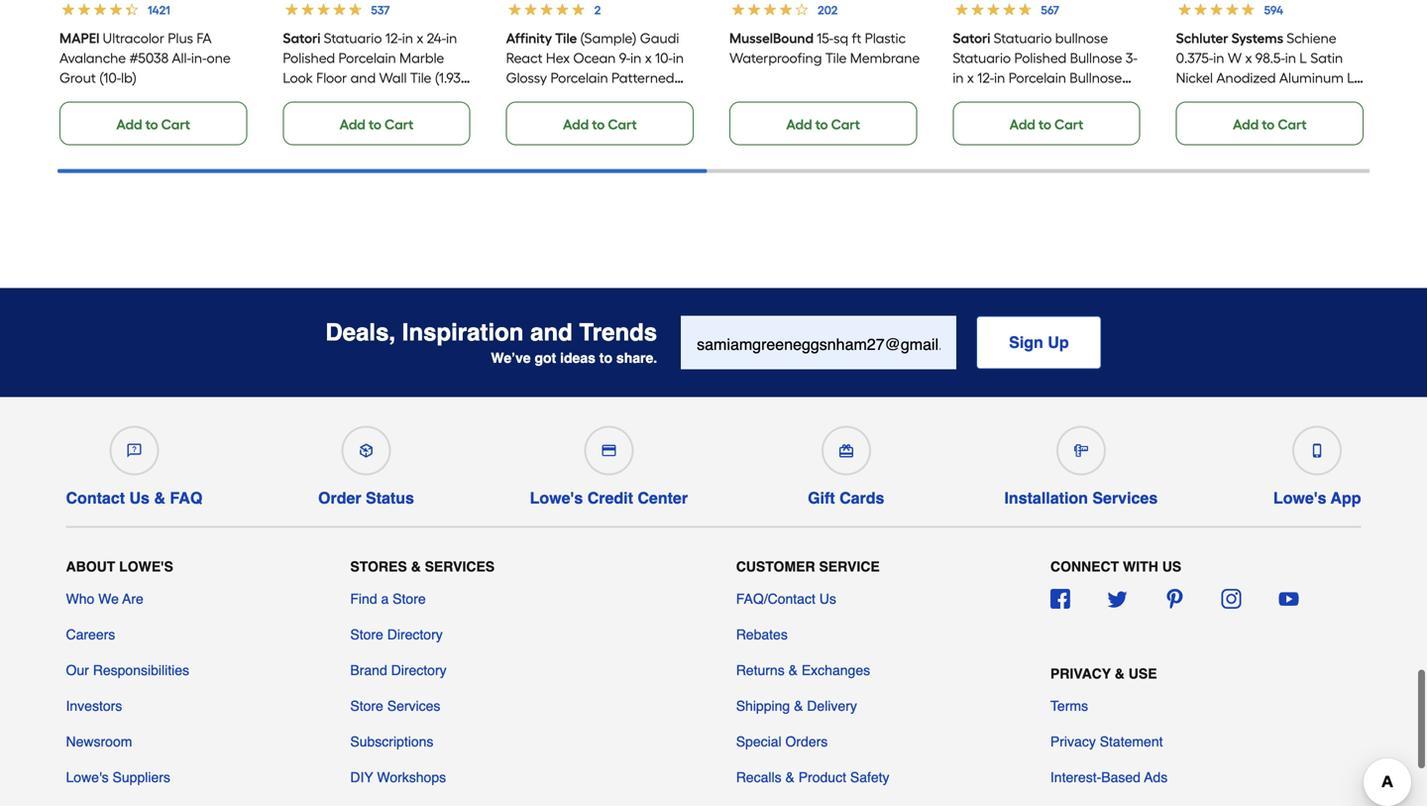 Task type: vqa. For each thing, say whether or not it's contained in the screenshot.
LOWE'S related to Lowe's Credit Center
yes



Task type: locate. For each thing, give the bounding box(es) containing it.
dimensions image
[[1075, 444, 1089, 457]]

privacy up interest-
[[1051, 734, 1096, 749]]

add for ocean
[[563, 116, 589, 133]]

cart down trim
[[1278, 116, 1307, 133]]

1 horizontal spatial 12-
[[978, 69, 995, 86]]

responsibilities
[[93, 662, 189, 678]]

and inside (sample) gaudi react hex ocean 9-in x 10-in glossy porcelain patterned thinset mortar floor and wall tile
[[637, 89, 662, 106]]

in
[[402, 30, 413, 46], [446, 30, 457, 46], [631, 49, 642, 66], [673, 49, 684, 66], [1214, 49, 1225, 66], [1286, 49, 1297, 66], [953, 69, 964, 86], [995, 69, 1006, 86]]

to down statuario 12-in x 24-in polished porcelain marble look floor and wall tile (1.93- sq. ft/ piece)
[[369, 116, 382, 133]]

1 vertical spatial and
[[637, 89, 662, 106]]

to for x
[[1262, 116, 1275, 133]]

porcelain up (0.23-
[[1009, 69, 1067, 86]]

2 ft/ from the left
[[1034, 89, 1049, 106]]

porcelain up the mortar
[[551, 69, 608, 86]]

2 sq. from the left
[[1013, 89, 1031, 106]]

floor right look
[[316, 69, 347, 86]]

2 add to cart from the left
[[340, 116, 414, 133]]

0 vertical spatial and
[[351, 69, 376, 86]]

to down #5038
[[145, 116, 158, 133]]

directory inside brand directory link
[[391, 662, 447, 678]]

porcelain inside statuario 12-in x 24-in polished porcelain marble look floor and wall tile (1.93- sq. ft/ piece)
[[339, 49, 396, 66]]

x inside statuario bullnose statuario polished bullnose 3- in x 12-in porcelain bullnose tile (0.23-sq. ft/ piece)
[[968, 69, 974, 86]]

directory down store directory link
[[391, 662, 447, 678]]

us down customer service
[[820, 591, 837, 607]]

add to cart for bullnose
[[1010, 116, 1084, 133]]

1 horizontal spatial ft/
[[1034, 89, 1049, 106]]

& right returns
[[789, 662, 798, 678]]

1 horizontal spatial wall
[[665, 89, 693, 106]]

cart for bullnose
[[1055, 116, 1084, 133]]

0 vertical spatial store
[[393, 591, 426, 607]]

returns & exchanges
[[736, 662, 871, 678]]

1 polished from the left
[[283, 49, 335, 66]]

special orders
[[736, 734, 828, 749]]

0 horizontal spatial floor
[[316, 69, 347, 86]]

status
[[366, 489, 414, 507]]

tile down 'marble'
[[410, 69, 432, 86]]

share.
[[617, 350, 658, 366]]

brand directory link
[[350, 660, 447, 680]]

6 add to cart link from the left
[[1177, 101, 1364, 145]]

statuario bullnose statuario polished bullnose 3- in x 12-in porcelain bullnose tile (0.23-sq. ft/ piece)
[[953, 30, 1138, 106]]

0 horizontal spatial us
[[129, 489, 150, 507]]

us
[[129, 489, 150, 507], [820, 591, 837, 607]]

1 vertical spatial privacy
[[1051, 734, 1096, 749]]

affinity
[[506, 30, 552, 46]]

tile inside statuario 12-in x 24-in polished porcelain marble look floor and wall tile (1.93- sq. ft/ piece)
[[410, 69, 432, 86]]

1 ft/ from the left
[[304, 89, 320, 106]]

&
[[154, 489, 166, 507], [411, 559, 421, 575], [789, 662, 798, 678], [1115, 666, 1125, 682], [794, 698, 804, 714], [786, 769, 795, 785]]

cart down statuario 12-in x 24-in polished porcelain marble look floor and wall tile (1.93- sq. ft/ piece)
[[385, 116, 414, 133]]

mapei
[[59, 30, 100, 46]]

cart for #5038
[[161, 116, 190, 133]]

about
[[66, 559, 115, 575]]

to for waterproofing
[[816, 116, 828, 133]]

0 vertical spatial privacy
[[1051, 666, 1111, 682]]

2 vertical spatial services
[[387, 698, 441, 714]]

cart for x
[[1278, 116, 1307, 133]]

diy
[[350, 769, 373, 785]]

0 horizontal spatial wall
[[379, 69, 407, 86]]

5 add to cart link from the left
[[953, 101, 1141, 145]]

add to cart link for bullnose
[[953, 101, 1141, 145]]

12- inside statuario 12-in x 24-in polished porcelain marble look floor and wall tile (1.93- sq. ft/ piece)
[[385, 30, 402, 46]]

to down 15-sq ft plastic waterproofing tile membrane
[[816, 116, 828, 133]]

add to cart
[[116, 116, 190, 133], [340, 116, 414, 133], [563, 116, 637, 133], [787, 116, 861, 133], [1010, 116, 1084, 133], [1233, 116, 1307, 133]]

wall down 'marble'
[[379, 69, 407, 86]]

2 horizontal spatial porcelain
[[1009, 69, 1067, 86]]

faq
[[170, 489, 203, 507]]

to for 24-
[[369, 116, 382, 133]]

3-
[[1126, 49, 1138, 66]]

sq.
[[283, 89, 301, 106], [1013, 89, 1031, 106]]

1 horizontal spatial floor
[[602, 89, 633, 106]]

add to cart link for x
[[1177, 101, 1364, 145]]

and inside statuario 12-in x 24-in polished porcelain marble look floor and wall tile (1.93- sq. ft/ piece)
[[351, 69, 376, 86]]

add to cart for waterproofing
[[787, 116, 861, 133]]

1 list item from the left
[[59, 0, 251, 145]]

& right stores
[[411, 559, 421, 575]]

statuario inside statuario 12-in x 24-in polished porcelain marble look floor and wall tile (1.93- sq. ft/ piece)
[[324, 30, 382, 46]]

tile inside 15-sq ft plastic waterproofing tile membrane
[[826, 49, 847, 66]]

to right ideas
[[600, 350, 613, 366]]

shipping & delivery
[[736, 698, 858, 714]]

our
[[66, 662, 89, 678]]

services up find a store at left
[[425, 559, 495, 575]]

service
[[819, 559, 880, 575]]

2 vertical spatial and
[[531, 319, 573, 346]]

1 horizontal spatial satori
[[953, 30, 991, 46]]

installation services
[[1005, 489, 1158, 507]]

0 horizontal spatial satori
[[283, 30, 321, 46]]

brand directory
[[350, 662, 447, 678]]

3 list item from the left
[[506, 0, 698, 145]]

cards
[[840, 489, 885, 507]]

polished up look
[[283, 49, 335, 66]]

ultracolor plus fa avalanche #5038 all-in-one grout (10-lb)
[[59, 30, 231, 86]]

1 vertical spatial directory
[[391, 662, 447, 678]]

directory for store directory
[[387, 626, 443, 642]]

1 horizontal spatial porcelain
[[551, 69, 608, 86]]

0 vertical spatial services
[[1093, 489, 1158, 507]]

add down lb)
[[116, 116, 142, 133]]

add to cart link down 15-sq ft plastic waterproofing tile membrane
[[730, 101, 917, 145]]

satori up (0.23-
[[953, 30, 991, 46]]

tile down thinset
[[506, 109, 528, 126]]

based
[[1102, 769, 1141, 785]]

ft/ down look
[[304, 89, 320, 106]]

services up connect with us
[[1093, 489, 1158, 507]]

3 cart from the left
[[608, 116, 637, 133]]

add to cart down statuario bullnose statuario polished bullnose 3- in x 12-in porcelain bullnose tile (0.23-sq. ft/ piece) at right top
[[1010, 116, 1084, 133]]

5 cart from the left
[[1055, 116, 1084, 133]]

2 piece) from the left
[[1053, 89, 1091, 106]]

cart down all-
[[161, 116, 190, 133]]

6 add to cart from the left
[[1233, 116, 1307, 133]]

4 add from the left
[[787, 116, 813, 133]]

0 horizontal spatial and
[[351, 69, 376, 86]]

polished inside statuario bullnose statuario polished bullnose 3- in x 12-in porcelain bullnose tile (0.23-sq. ft/ piece)
[[1015, 49, 1067, 66]]

2 add to cart link from the left
[[283, 101, 471, 145]]

us right contact
[[129, 489, 150, 507]]

lowe's left app
[[1274, 489, 1327, 507]]

lowe's app
[[1274, 489, 1362, 507]]

0 vertical spatial wall
[[379, 69, 407, 86]]

up
[[1048, 333, 1069, 351]]

1 add to cart from the left
[[116, 116, 190, 133]]

add to cart link for waterproofing
[[730, 101, 917, 145]]

schluter systems
[[1177, 30, 1284, 46]]

look
[[283, 69, 313, 86]]

3 add to cart from the left
[[563, 116, 637, 133]]

lowe's app link
[[1274, 418, 1362, 507]]

ft/ right (0.23-
[[1034, 89, 1049, 106]]

suppliers
[[113, 769, 170, 785]]

and
[[351, 69, 376, 86], [637, 89, 662, 106], [531, 319, 573, 346]]

returns
[[736, 662, 785, 678]]

returns & exchanges link
[[736, 660, 871, 680]]

12-
[[385, 30, 402, 46], [978, 69, 995, 86]]

nickel
[[1177, 69, 1214, 86]]

4 list item from the left
[[730, 0, 921, 145]]

find a store link
[[350, 589, 426, 609]]

privacy statement link
[[1051, 732, 1164, 751]]

1 horizontal spatial and
[[531, 319, 573, 346]]

6 cart from the left
[[1278, 116, 1307, 133]]

0 horizontal spatial 12-
[[385, 30, 402, 46]]

2 cart from the left
[[385, 116, 414, 133]]

satori for statuario bullnose statuario polished bullnose 3- in x 12-in porcelain bullnose tile (0.23-sq. ft/ piece)
[[953, 30, 991, 46]]

5 add from the left
[[1010, 116, 1036, 133]]

customer
[[736, 559, 816, 575]]

1 horizontal spatial piece)
[[1053, 89, 1091, 106]]

ft/ inside statuario bullnose statuario polished bullnose 3- in x 12-in porcelain bullnose tile (0.23-sq. ft/ piece)
[[1034, 89, 1049, 106]]

lowe's down "newsroom"
[[66, 769, 109, 785]]

12- up 'marble'
[[385, 30, 402, 46]]

wall inside (sample) gaudi react hex ocean 9-in x 10-in glossy porcelain patterned thinset mortar floor and wall tile
[[665, 89, 693, 106]]

stores & services
[[350, 559, 495, 575]]

and right look
[[351, 69, 376, 86]]

directory inside store directory link
[[387, 626, 443, 642]]

ft/ inside statuario 12-in x 24-in polished porcelain marble look floor and wall tile (1.93- sq. ft/ piece)
[[304, 89, 320, 106]]

0 horizontal spatial sq.
[[283, 89, 301, 106]]

services for installation services
[[1093, 489, 1158, 507]]

1 piece) from the left
[[323, 89, 361, 106]]

& left 'use'
[[1115, 666, 1125, 682]]

add to cart link for ocean
[[506, 101, 694, 145]]

plus
[[168, 30, 193, 46]]

store up brand on the bottom
[[350, 626, 384, 642]]

add
[[116, 116, 142, 133], [340, 116, 366, 133], [563, 116, 589, 133], [787, 116, 813, 133], [1010, 116, 1036, 133], [1233, 116, 1259, 133]]

1 privacy from the top
[[1051, 666, 1111, 682]]

rebates link
[[736, 624, 788, 644]]

add to cart link down the bullnose
[[953, 101, 1141, 145]]

1 horizontal spatial polished
[[1015, 49, 1067, 66]]

youtube image
[[1279, 589, 1299, 609]]

add to cart for #5038
[[116, 116, 190, 133]]

1 vertical spatial bullnose
[[1070, 69, 1123, 86]]

installation services link
[[1005, 418, 1158, 507]]

add for bullnose
[[1010, 116, 1036, 133]]

tile left (0.23-
[[953, 89, 975, 106]]

cart down membrane
[[832, 116, 861, 133]]

store
[[393, 591, 426, 607], [350, 626, 384, 642], [350, 698, 384, 714]]

1 vertical spatial floor
[[602, 89, 633, 106]]

1 horizontal spatial us
[[820, 591, 837, 607]]

add to cart link for 24-
[[283, 101, 471, 145]]

piece) inside statuario bullnose statuario polished bullnose 3- in x 12-in porcelain bullnose tile (0.23-sq. ft/ piece)
[[1053, 89, 1091, 106]]

cart down statuario bullnose statuario polished bullnose 3- in x 12-in porcelain bullnose tile (0.23-sq. ft/ piece) at right top
[[1055, 116, 1084, 133]]

statuario left 24-
[[324, 30, 382, 46]]

tile
[[555, 30, 577, 46], [826, 49, 847, 66], [410, 69, 432, 86], [953, 89, 975, 106], [1216, 89, 1237, 106], [506, 109, 528, 126]]

add down the mortar
[[563, 116, 589, 133]]

newsroom
[[66, 734, 132, 749]]

1 satori from the left
[[283, 30, 321, 46]]

1 vertical spatial store
[[350, 626, 384, 642]]

9-
[[619, 49, 631, 66]]

add for 24-
[[340, 116, 366, 133]]

0 horizontal spatial piece)
[[323, 89, 361, 106]]

satin
[[1311, 49, 1344, 66]]

ideas
[[560, 350, 596, 366]]

tile down sq
[[826, 49, 847, 66]]

store down brand on the bottom
[[350, 698, 384, 714]]

deals, inspiration and trends we've got ideas to share.
[[326, 319, 658, 366]]

privacy up terms
[[1051, 666, 1111, 682]]

1 vertical spatial wall
[[665, 89, 693, 106]]

4 add to cart link from the left
[[730, 101, 917, 145]]

inspiration
[[402, 319, 524, 346]]

4 add to cart from the left
[[787, 116, 861, 133]]

to for bullnose
[[1039, 116, 1052, 133]]

& right recalls on the bottom of page
[[786, 769, 795, 785]]

add to cart down 15-sq ft plastic waterproofing tile membrane
[[787, 116, 861, 133]]

add to cart down the mortar
[[563, 116, 637, 133]]

0 vertical spatial bullnose
[[1070, 49, 1123, 66]]

to
[[145, 116, 158, 133], [369, 116, 382, 133], [592, 116, 605, 133], [816, 116, 828, 133], [1039, 116, 1052, 133], [1262, 116, 1275, 133], [600, 350, 613, 366]]

store for services
[[350, 698, 384, 714]]

to for #5038
[[145, 116, 158, 133]]

0 horizontal spatial porcelain
[[339, 49, 396, 66]]

satori up look
[[283, 30, 321, 46]]

trim
[[1276, 89, 1304, 106]]

statuario left the bullnose
[[994, 30, 1052, 46]]

wall
[[379, 69, 407, 86], [665, 89, 693, 106]]

tile up hex at the top of page
[[555, 30, 577, 46]]

& left faq
[[154, 489, 166, 507]]

add to cart down statuario 12-in x 24-in polished porcelain marble look floor and wall tile (1.93- sq. ft/ piece)
[[340, 116, 414, 133]]

stores
[[350, 559, 407, 575]]

floor down patterned
[[602, 89, 633, 106]]

add to cart link down anodized
[[1177, 101, 1364, 145]]

membrane
[[850, 49, 920, 66]]

add to cart down lb)
[[116, 116, 190, 133]]

credit card image
[[602, 444, 616, 457]]

tile down anodized
[[1216, 89, 1237, 106]]

1 add from the left
[[116, 116, 142, 133]]

1 add to cart link from the left
[[59, 101, 247, 145]]

add to cart link down lb)
[[59, 101, 247, 145]]

floor
[[316, 69, 347, 86], [602, 89, 633, 106]]

to down statuario bullnose statuario polished bullnose 3- in x 12-in porcelain bullnose tile (0.23-sq. ft/ piece) at right top
[[1039, 116, 1052, 133]]

store directory link
[[350, 624, 443, 644]]

marble
[[400, 49, 444, 66]]

store right a
[[393, 591, 426, 607]]

12- inside statuario bullnose statuario polished bullnose 3- in x 12-in porcelain bullnose tile (0.23-sq. ft/ piece)
[[978, 69, 995, 86]]

6 list item from the left
[[1177, 0, 1368, 145]]

1 vertical spatial 12-
[[978, 69, 995, 86]]

& for recalls & product safety
[[786, 769, 795, 785]]

terms
[[1051, 698, 1089, 714]]

got
[[535, 350, 556, 366]]

are
[[122, 591, 144, 607]]

list item
[[59, 0, 251, 145], [283, 0, 475, 145], [506, 0, 698, 145], [730, 0, 921, 145], [953, 0, 1145, 145], [1177, 0, 1368, 145]]

lowe's left credit
[[530, 489, 583, 507]]

1 vertical spatial us
[[820, 591, 837, 607]]

gaudi
[[640, 30, 679, 46]]

polished down the bullnose
[[1015, 49, 1067, 66]]

add down (0.23-
[[1010, 116, 1036, 133]]

cart down patterned
[[608, 116, 637, 133]]

lowe's for lowe's credit center
[[530, 489, 583, 507]]

& left the 'delivery'
[[794, 698, 804, 714]]

0 vertical spatial directory
[[387, 626, 443, 642]]

add to cart link down patterned
[[506, 101, 694, 145]]

app
[[1331, 489, 1362, 507]]

1 horizontal spatial sq.
[[1013, 89, 1031, 106]]

2 add from the left
[[340, 116, 366, 133]]

workshops
[[377, 769, 446, 785]]

store inside "link"
[[393, 591, 426, 607]]

0 horizontal spatial polished
[[283, 49, 335, 66]]

x inside "schiene 0.375-in w x 98.5-in l satin nickel anodized aluminum l- angle tile edge trim"
[[1246, 49, 1253, 66]]

connect with us
[[1051, 559, 1182, 575]]

1 cart from the left
[[161, 116, 190, 133]]

directory for brand directory
[[391, 662, 447, 678]]

x inside statuario 12-in x 24-in polished porcelain marble look floor and wall tile (1.93- sq. ft/ piece)
[[417, 30, 424, 46]]

0 vertical spatial floor
[[316, 69, 347, 86]]

0 horizontal spatial ft/
[[304, 89, 320, 106]]

services down brand directory link
[[387, 698, 441, 714]]

6 add from the left
[[1233, 116, 1259, 133]]

2 polished from the left
[[1015, 49, 1067, 66]]

12- up (0.23-
[[978, 69, 995, 86]]

instagram image
[[1222, 589, 1242, 609]]

2 satori from the left
[[953, 30, 991, 46]]

lowe's credit center link
[[530, 418, 688, 507]]

safety
[[851, 769, 890, 785]]

floor inside (sample) gaudi react hex ocean 9-in x 10-in glossy porcelain patterned thinset mortar floor and wall tile
[[602, 89, 633, 106]]

us for faq/contact
[[820, 591, 837, 607]]

cart for waterproofing
[[832, 116, 861, 133]]

to down the mortar
[[592, 116, 605, 133]]

4 cart from the left
[[832, 116, 861, 133]]

lowe's up are
[[119, 559, 173, 575]]

and down patterned
[[637, 89, 662, 106]]

0 vertical spatial us
[[129, 489, 150, 507]]

facebook image
[[1051, 589, 1071, 609]]

add down waterproofing
[[787, 116, 813, 133]]

gift card image
[[840, 444, 853, 457]]

2 horizontal spatial and
[[637, 89, 662, 106]]

3 add from the left
[[563, 116, 589, 133]]

2 vertical spatial store
[[350, 698, 384, 714]]

polished
[[283, 49, 335, 66], [1015, 49, 1067, 66]]

and up got
[[531, 319, 573, 346]]

add to cart down edge
[[1233, 116, 1307, 133]]

10-
[[655, 49, 673, 66]]

3 add to cart link from the left
[[506, 101, 694, 145]]

0 vertical spatial 12-
[[385, 30, 402, 46]]

2 privacy from the top
[[1051, 734, 1096, 749]]

add down edge
[[1233, 116, 1259, 133]]

add to cart link down 'marble'
[[283, 101, 471, 145]]

porcelain left 'marble'
[[339, 49, 396, 66]]

contact us & faq
[[66, 489, 203, 507]]

5 add to cart from the left
[[1010, 116, 1084, 133]]

add down statuario 12-in x 24-in polished porcelain marble look floor and wall tile (1.93- sq. ft/ piece)
[[340, 116, 366, 133]]

tile inside (sample) gaudi react hex ocean 9-in x 10-in glossy porcelain patterned thinset mortar floor and wall tile
[[506, 109, 528, 126]]

wall down patterned
[[665, 89, 693, 106]]

directory up brand directory
[[387, 626, 443, 642]]

to down edge
[[1262, 116, 1275, 133]]

2 list item from the left
[[283, 0, 475, 145]]

1 sq. from the left
[[283, 89, 301, 106]]



Task type: describe. For each thing, give the bounding box(es) containing it.
faq/contact us
[[736, 591, 837, 607]]

schiene 0.375-in w x 98.5-in l satin nickel anodized aluminum l- angle tile edge trim
[[1177, 30, 1359, 106]]

special
[[736, 734, 782, 749]]

w
[[1228, 49, 1242, 66]]

sq. inside statuario bullnose statuario polished bullnose 3- in x 12-in porcelain bullnose tile (0.23-sq. ft/ piece)
[[1013, 89, 1031, 106]]

find a store
[[350, 591, 426, 607]]

aluminum
[[1280, 69, 1344, 86]]

ocean
[[573, 49, 616, 66]]

lowe's for lowe's app
[[1274, 489, 1327, 507]]

list item containing mapei
[[59, 0, 251, 145]]

recalls & product safety
[[736, 769, 890, 785]]

faq/contact
[[736, 591, 816, 607]]

angle
[[1177, 89, 1213, 106]]

services for store services
[[387, 698, 441, 714]]

all-
[[172, 49, 191, 66]]

list item containing affinity tile
[[506, 0, 698, 145]]

0.375-
[[1177, 49, 1214, 66]]

l
[[1300, 49, 1308, 66]]

use
[[1129, 666, 1158, 682]]

patterned
[[612, 69, 675, 86]]

lb)
[[121, 69, 137, 86]]

5 list item from the left
[[953, 0, 1145, 145]]

piece) inside statuario 12-in x 24-in polished porcelain marble look floor and wall tile (1.93- sq. ft/ piece)
[[323, 89, 361, 106]]

installation
[[1005, 489, 1089, 507]]

diy workshops
[[350, 769, 446, 785]]

sign up form
[[681, 316, 1102, 369]]

us for contact
[[129, 489, 150, 507]]

us
[[1163, 559, 1182, 575]]

we
[[98, 591, 119, 607]]

privacy for privacy statement
[[1051, 734, 1096, 749]]

privacy for privacy & use
[[1051, 666, 1111, 682]]

shipping
[[736, 698, 790, 714]]

one
[[207, 49, 231, 66]]

& for shipping & delivery
[[794, 698, 804, 714]]

faq/contact us link
[[736, 589, 837, 609]]

wall inside statuario 12-in x 24-in polished porcelain marble look floor and wall tile (1.93- sq. ft/ piece)
[[379, 69, 407, 86]]

thinset
[[506, 89, 552, 106]]

avalanche
[[59, 49, 126, 66]]

& for stores & services
[[411, 559, 421, 575]]

customer care image
[[127, 444, 141, 457]]

find
[[350, 591, 377, 607]]

lowe's suppliers link
[[66, 767, 170, 787]]

add for x
[[1233, 116, 1259, 133]]

exchanges
[[802, 662, 871, 678]]

1 bullnose from the top
[[1070, 49, 1123, 66]]

musselbound
[[730, 30, 814, 46]]

react
[[506, 49, 543, 66]]

gift cards link
[[804, 418, 889, 507]]

a
[[381, 591, 389, 607]]

store services
[[350, 698, 441, 714]]

waterproofing
[[730, 49, 822, 66]]

credit
[[588, 489, 633, 507]]

order status
[[318, 489, 414, 507]]

& for returns & exchanges
[[789, 662, 798, 678]]

sign up button
[[977, 316, 1102, 369]]

add for waterproofing
[[787, 116, 813, 133]]

store directory
[[350, 626, 443, 642]]

fa
[[197, 30, 212, 46]]

we've
[[491, 350, 531, 366]]

who
[[66, 591, 94, 607]]

lowe's for lowe's suppliers
[[66, 769, 109, 785]]

center
[[638, 489, 688, 507]]

x inside (sample) gaudi react hex ocean 9-in x 10-in glossy porcelain patterned thinset mortar floor and wall tile
[[645, 49, 652, 66]]

grout
[[59, 69, 96, 86]]

#5038
[[129, 49, 169, 66]]

cart for ocean
[[608, 116, 637, 133]]

order status link
[[318, 418, 414, 507]]

store services link
[[350, 696, 441, 716]]

list item containing musselbound
[[730, 0, 921, 145]]

floor inside statuario 12-in x 24-in polished porcelain marble look floor and wall tile (1.93- sq. ft/ piece)
[[316, 69, 347, 86]]

cart for 24-
[[385, 116, 414, 133]]

satori for statuario 12-in x 24-in polished porcelain marble look floor and wall tile (1.93- sq. ft/ piece)
[[283, 30, 321, 46]]

sign
[[1010, 333, 1044, 351]]

interest-
[[1051, 769, 1102, 785]]

careers link
[[66, 624, 115, 644]]

glossy
[[506, 69, 547, 86]]

(sample)
[[580, 30, 637, 46]]

edge
[[1241, 89, 1272, 106]]

tile inside "schiene 0.375-in w x 98.5-in l satin nickel anodized aluminum l- angle tile edge trim"
[[1216, 89, 1237, 106]]

hex
[[546, 49, 570, 66]]

investors
[[66, 698, 122, 714]]

list item containing schluter systems
[[1177, 0, 1368, 145]]

tile inside statuario bullnose statuario polished bullnose 3- in x 12-in porcelain bullnose tile (0.23-sq. ft/ piece)
[[953, 89, 975, 106]]

investors link
[[66, 696, 122, 716]]

& for privacy & use
[[1115, 666, 1125, 682]]

add for #5038
[[116, 116, 142, 133]]

about lowe's
[[66, 559, 173, 575]]

add to cart for ocean
[[563, 116, 637, 133]]

(sample) gaudi react hex ocean 9-in x 10-in glossy porcelain patterned thinset mortar floor and wall tile
[[506, 30, 693, 126]]

statuario up (0.23-
[[953, 49, 1011, 66]]

diy workshops link
[[350, 767, 446, 787]]

interest-based ads link
[[1051, 767, 1168, 787]]

add to cart for x
[[1233, 116, 1307, 133]]

porcelain inside (sample) gaudi react hex ocean 9-in x 10-in glossy porcelain patterned thinset mortar floor and wall tile
[[551, 69, 608, 86]]

interest-based ads
[[1051, 769, 1168, 785]]

special orders link
[[736, 732, 828, 751]]

schiene
[[1287, 30, 1337, 46]]

schluter
[[1177, 30, 1229, 46]]

Email Address email field
[[681, 316, 957, 369]]

polished inside statuario 12-in x 24-in polished porcelain marble look floor and wall tile (1.93- sq. ft/ piece)
[[283, 49, 335, 66]]

add to cart for 24-
[[340, 116, 414, 133]]

2 bullnose from the top
[[1070, 69, 1123, 86]]

(10-
[[99, 69, 121, 86]]

twitter image
[[1108, 589, 1128, 609]]

porcelain inside statuario bullnose statuario polished bullnose 3- in x 12-in porcelain bullnose tile (0.23-sq. ft/ piece)
[[1009, 69, 1067, 86]]

anodized
[[1217, 69, 1277, 86]]

add to cart link for #5038
[[59, 101, 247, 145]]

98.5-
[[1256, 49, 1286, 66]]

sq
[[834, 30, 849, 46]]

subscriptions link
[[350, 732, 434, 751]]

24-
[[427, 30, 446, 46]]

mobile image
[[1311, 444, 1325, 457]]

trends
[[579, 319, 658, 346]]

statuario for porcelain
[[994, 30, 1052, 46]]

statuario for floor
[[324, 30, 382, 46]]

and inside deals, inspiration and trends we've got ideas to share.
[[531, 319, 573, 346]]

delivery
[[807, 698, 858, 714]]

store for directory
[[350, 626, 384, 642]]

orders
[[786, 734, 828, 749]]

statuario 12-in x 24-in polished porcelain marble look floor and wall tile (1.93- sq. ft/ piece)
[[283, 30, 465, 106]]

pickup image
[[359, 444, 373, 457]]

sign up
[[1010, 333, 1069, 351]]

to inside deals, inspiration and trends we've got ideas to share.
[[600, 350, 613, 366]]

pinterest image
[[1165, 589, 1185, 609]]

sq. inside statuario 12-in x 24-in polished porcelain marble look floor and wall tile (1.93- sq. ft/ piece)
[[283, 89, 301, 106]]

to for ocean
[[592, 116, 605, 133]]

brand
[[350, 662, 387, 678]]

lowe's suppliers
[[66, 769, 170, 785]]

1 vertical spatial services
[[425, 559, 495, 575]]

terms link
[[1051, 696, 1089, 716]]

statement
[[1100, 734, 1164, 749]]

recalls & product safety link
[[736, 767, 890, 787]]

(1.93-
[[435, 69, 465, 86]]

product
[[799, 769, 847, 785]]



